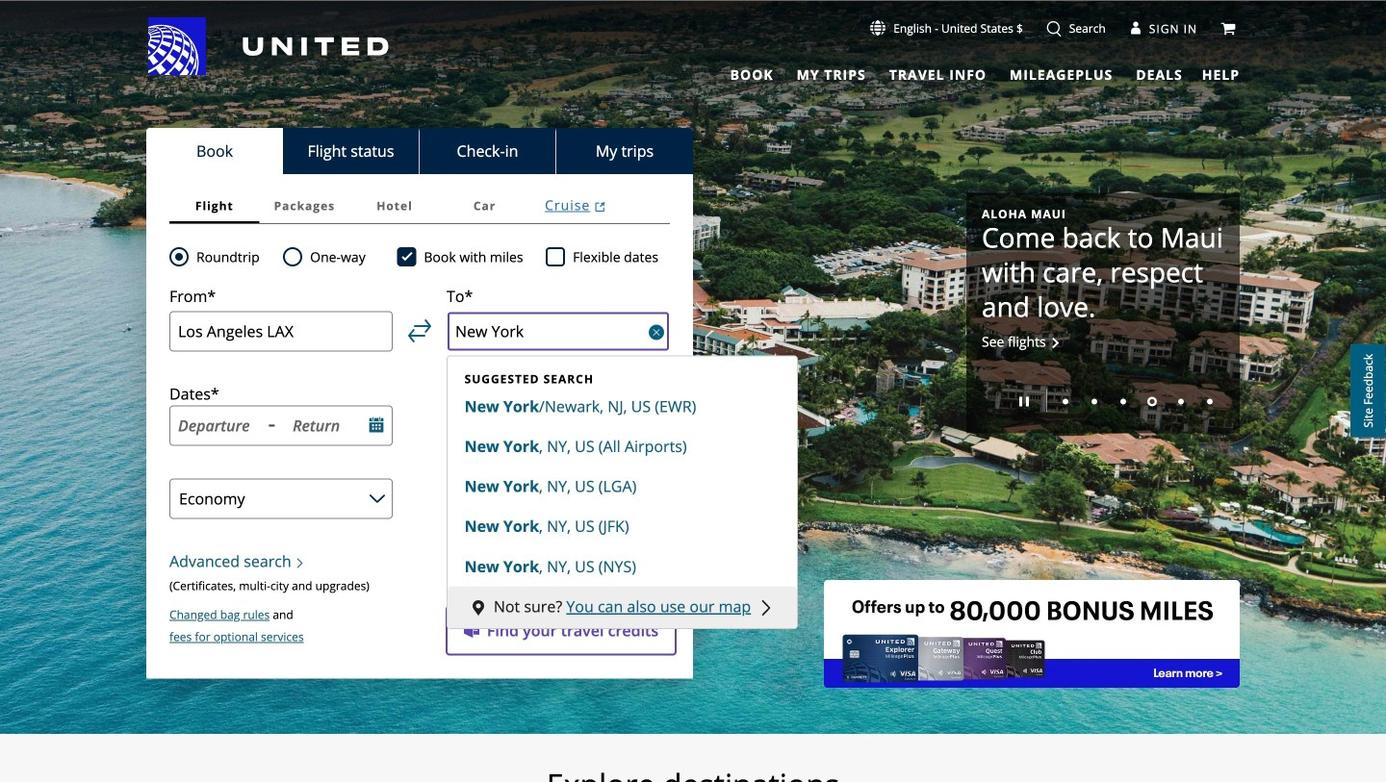 Task type: locate. For each thing, give the bounding box(es) containing it.
0 vertical spatial tab list
[[719, 58, 1187, 86]]

explore destinations element
[[0, 766, 1387, 783]]

Destination text field
[[447, 311, 670, 352]]

2 vertical spatial tab list
[[169, 188, 670, 224]]

view cart, click to view list of recently searched saved trips. image
[[1221, 21, 1236, 36]]

navigation
[[0, 16, 1387, 86]]

main content
[[0, 1, 1387, 783]]

book with miles element
[[397, 246, 546, 269]]

list box
[[448, 357, 797, 629]]

one way flight search element
[[303, 246, 366, 269]]

round trip flight search element
[[189, 246, 260, 269]]

slide 5 of 6 image
[[1179, 399, 1184, 405]]

tab list
[[719, 58, 1187, 86], [146, 128, 693, 174], [169, 188, 670, 224]]

currently in english united states	$ enter to change image
[[871, 20, 886, 36]]

option
[[448, 587, 797, 629]]

reverse origin and destination image
[[408, 320, 431, 343]]

Origin text field
[[169, 311, 393, 352]]

pause image
[[1020, 397, 1029, 407]]



Task type: vqa. For each thing, say whether or not it's contained in the screenshot.
Depart text field at left
no



Task type: describe. For each thing, give the bounding box(es) containing it.
1 vertical spatial tab list
[[146, 128, 693, 174]]

Departure text field
[[178, 416, 260, 436]]

Return text field
[[293, 416, 363, 436]]

united logo link to homepage image
[[148, 17, 389, 75]]

slide 4 of 6 image
[[1148, 397, 1157, 407]]

carousel buttons element
[[982, 383, 1225, 418]]

slide 1 of 6 image
[[1063, 399, 1069, 405]]

slide 2 of 6 image
[[1092, 399, 1098, 405]]

slide 3 of 6 image
[[1121, 399, 1127, 405]]

slide 6 of 6 image
[[1207, 399, 1213, 405]]



